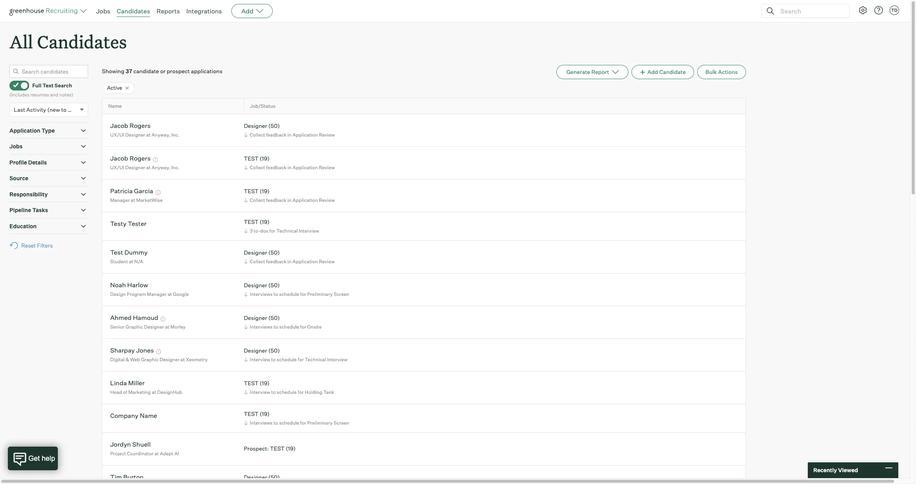 Task type: locate. For each thing, give the bounding box(es) containing it.
interviews for designer (50) interviews to schedule for preliminary screen
[[250, 291, 273, 297]]

0 vertical spatial interviews to schedule for preliminary screen link
[[243, 291, 351, 298]]

schedule left "onsite" on the left bottom of page
[[279, 324, 299, 330]]

application
[[9, 127, 40, 134], [293, 132, 318, 138], [293, 165, 318, 170], [293, 197, 318, 203], [293, 259, 318, 265]]

last
[[14, 106, 25, 113]]

holding
[[305, 389, 323, 395]]

2 collect feedback in application review link from the top
[[243, 164, 337, 171]]

(50) inside designer (50) interviews to schedule for preliminary screen
[[269, 282, 280, 289]]

to up designer (50) interview to schedule for technical interview
[[274, 324, 278, 330]]

for inside the designer (50) interviews to schedule for onsite
[[300, 324, 306, 330]]

schedule inside the designer (50) interviews to schedule for onsite
[[279, 324, 299, 330]]

4 collect feedback in application review link from the top
[[243, 258, 337, 265]]

1 horizontal spatial name
[[140, 412, 157, 420]]

4 review from the top
[[319, 259, 335, 265]]

1 vertical spatial add
[[648, 69, 659, 75]]

0 horizontal spatial technical
[[277, 228, 298, 234]]

3 to-dos for technical interview link
[[243, 227, 321, 235]]

at right marketing
[[152, 389, 156, 395]]

1 vertical spatial interviews
[[250, 324, 273, 330]]

td button
[[889, 4, 901, 17]]

5 (50) from the top
[[269, 348, 280, 354]]

technical inside designer (50) interview to schedule for technical interview
[[305, 357, 326, 363]]

(50) inside designer (50) interview to schedule for technical interview
[[269, 348, 280, 354]]

for left holding
[[298, 389, 304, 395]]

4 (50) from the top
[[269, 315, 280, 322]]

prospect:
[[244, 445, 269, 452]]

interview inside test (19) 3 to-dos for technical interview
[[299, 228, 319, 234]]

manager inside noah harlow design program manager at google
[[147, 291, 167, 297]]

to inside test (19) interview to schedule for holding tank
[[271, 389, 276, 395]]

designer (50)
[[244, 474, 280, 481]]

source
[[9, 175, 28, 182]]

designer inside the designer (50) interviews to schedule for onsite
[[244, 315, 267, 322]]

1 vertical spatial candidates
[[37, 30, 127, 53]]

jacob inside jacob rogers "link"
[[110, 155, 128, 162]]

test (19) interviews to schedule for preliminary screen
[[244, 411, 349, 426]]

1 collect feedback in application review link from the top
[[243, 131, 337, 139]]

for right the dos
[[270, 228, 276, 234]]

garcia
[[134, 187, 153, 195]]

marketing
[[128, 389, 151, 395]]

profile details
[[9, 159, 47, 166]]

application type
[[9, 127, 55, 134]]

manager down patricia
[[110, 197, 130, 203]]

at up jacob rogers
[[146, 132, 151, 138]]

Search text field
[[779, 5, 843, 17]]

rogers for jacob rogers ux/ui designer at anyway, inc.
[[130, 122, 151, 130]]

for for designer (50) interviews to schedule for onsite
[[300, 324, 306, 330]]

in
[[288, 132, 292, 138], [288, 165, 292, 170], [288, 197, 292, 203], [288, 259, 292, 265]]

0 vertical spatial ux/ui
[[110, 132, 124, 138]]

search
[[55, 82, 72, 89]]

at left the n/a
[[129, 259, 133, 265]]

2 jacob from the top
[[110, 155, 128, 162]]

1 screen from the top
[[334, 291, 349, 297]]

patricia garcia
[[110, 187, 153, 195]]

interviews to schedule for preliminary screen link down interview to schedule for holding tank link
[[243, 419, 351, 427]]

interviews for test (19) interviews to schedule for preliminary screen
[[250, 420, 273, 426]]

schedule inside test (19) interviews to schedule for preliminary screen
[[279, 420, 299, 426]]

0 vertical spatial technical
[[277, 228, 298, 234]]

test dummy link
[[110, 249, 148, 258]]

2 rogers from the top
[[130, 155, 151, 162]]

graphic
[[126, 324, 143, 330], [141, 357, 159, 363]]

2 interviews from the top
[[250, 324, 273, 330]]

adept
[[160, 451, 173, 457]]

(50) up the designer (50) interviews to schedule for onsite
[[269, 282, 280, 289]]

jones
[[136, 347, 154, 355]]

designer (50) collect feedback in application review down job/status
[[244, 123, 335, 138]]

technical for (19)
[[277, 228, 298, 234]]

at inside the jordyn shuell project coordinator at adept ai
[[155, 451, 159, 457]]

for for test (19) 3 to-dos for technical interview
[[270, 228, 276, 234]]

(50) down job/status
[[269, 123, 280, 129]]

program
[[127, 291, 146, 297]]

1 vertical spatial ux/ui
[[110, 165, 124, 170]]

for for designer (50) interviews to schedule for preliminary screen
[[300, 291, 306, 297]]

0 vertical spatial screen
[[334, 291, 349, 297]]

1 vertical spatial jacob
[[110, 155, 128, 162]]

for up test (19) interview to schedule for holding tank
[[298, 357, 304, 363]]

1 vertical spatial interviews to schedule for preliminary screen link
[[243, 419, 351, 427]]

candidates right jobs link
[[117, 7, 150, 15]]

jacob up jacob rogers
[[110, 122, 128, 130]]

(50) inside the designer (50) interviews to schedule for onsite
[[269, 315, 280, 322]]

anyway, up jacob rogers has been in application review for more than 5 days image
[[152, 132, 170, 138]]

2 feedback from the top
[[266, 165, 287, 170]]

1 vertical spatial anyway,
[[152, 165, 170, 170]]

for left "onsite" on the left bottom of page
[[300, 324, 306, 330]]

n/a
[[134, 259, 143, 265]]

ux/ui up jacob rogers
[[110, 132, 124, 138]]

review
[[319, 132, 335, 138], [319, 165, 335, 170], [319, 197, 335, 203], [319, 259, 335, 265]]

1 rogers from the top
[[130, 122, 151, 130]]

to inside test (19) interviews to schedule for preliminary screen
[[274, 420, 278, 426]]

2 interviews to schedule for preliminary screen link from the top
[[243, 419, 351, 427]]

rogers inside "link"
[[130, 155, 151, 162]]

preliminary down holding
[[307, 420, 333, 426]]

designer (50) collect feedback in application review down 3 to-dos for technical interview link
[[244, 249, 335, 265]]

for inside designer (50) interview to schedule for technical interview
[[298, 357, 304, 363]]

to-
[[254, 228, 260, 234]]

2 test (19) collect feedback in application review from the top
[[244, 188, 335, 203]]

tim
[[110, 474, 122, 481]]

1 vertical spatial manager
[[147, 291, 167, 297]]

1 review from the top
[[319, 132, 335, 138]]

rogers up jacob rogers
[[130, 122, 151, 130]]

rogers up ux/ui designer at anyway, inc.
[[130, 155, 151, 162]]

1 feedback from the top
[[266, 132, 287, 138]]

1 preliminary from the top
[[307, 291, 333, 297]]

6 (50) from the top
[[269, 474, 280, 481]]

showing
[[102, 68, 124, 75]]

technical down "onsite" on the left bottom of page
[[305, 357, 326, 363]]

jacob for jacob rogers
[[110, 155, 128, 162]]

schedule for designer (50) interviews to schedule for onsite
[[279, 324, 299, 330]]

tester
[[128, 220, 147, 228]]

linda miller head of marketing at designhub
[[110, 379, 182, 395]]

interviews inside test (19) interviews to schedule for preliminary screen
[[250, 420, 273, 426]]

add inside popup button
[[241, 7, 254, 15]]

(19)
[[260, 155, 270, 162], [260, 188, 270, 195], [260, 219, 270, 225], [260, 380, 270, 387], [260, 411, 270, 418], [286, 445, 296, 452]]

candidates
[[117, 7, 150, 15], [37, 30, 127, 53]]

resumes
[[30, 92, 49, 98]]

schedule inside designer (50) interview to schedule for technical interview
[[277, 357, 297, 363]]

screen inside test (19) interviews to schedule for preliminary screen
[[334, 420, 349, 426]]

designer inside jacob rogers ux/ui designer at anyway, inc.
[[125, 132, 145, 138]]

type
[[42, 127, 55, 134]]

(19) inside test (19) 3 to-dos for technical interview
[[260, 219, 270, 225]]

(19) inside test (19) interview to schedule for holding tank
[[260, 380, 270, 387]]

td button
[[890, 6, 900, 15]]

test
[[244, 155, 259, 162], [244, 188, 259, 195], [244, 219, 259, 225], [244, 380, 259, 387], [244, 411, 259, 418], [270, 445, 285, 452]]

for inside designer (50) interviews to schedule for preliminary screen
[[300, 291, 306, 297]]

to inside the designer (50) interviews to schedule for onsite
[[274, 324, 278, 330]]

preliminary inside test (19) interviews to schedule for preliminary screen
[[307, 420, 333, 426]]

ahmed hamoud
[[110, 314, 158, 322]]

1 interviews to schedule for preliminary screen link from the top
[[243, 291, 351, 298]]

configure image
[[859, 6, 868, 15]]

sharpay jones link
[[110, 347, 154, 356]]

for inside test (19) 3 to-dos for technical interview
[[270, 228, 276, 234]]

1 vertical spatial technical
[[305, 357, 326, 363]]

2 (50) from the top
[[269, 249, 280, 256]]

interviews inside designer (50) interviews to schedule for preliminary screen
[[250, 291, 273, 297]]

interviews inside the designer (50) interviews to schedule for onsite
[[250, 324, 273, 330]]

graphic down ahmed hamoud 'link'
[[126, 324, 143, 330]]

schedule up test (19) interview to schedule for holding tank
[[277, 357, 297, 363]]

actions
[[719, 69, 738, 75]]

1 designer (50) collect feedback in application review from the top
[[244, 123, 335, 138]]

to up the designer (50) interviews to schedule for onsite
[[274, 291, 278, 297]]

1 collect from the top
[[250, 132, 265, 138]]

0 vertical spatial manager
[[110, 197, 130, 203]]

1 horizontal spatial manager
[[147, 291, 167, 297]]

to left the old)
[[61, 106, 67, 113]]

jobs left candidates link at the left top of page
[[96, 7, 110, 15]]

3 interviews from the top
[[250, 420, 273, 426]]

(50) for student at n/a
[[269, 249, 280, 256]]

1 vertical spatial inc.
[[171, 165, 180, 170]]

1 (50) from the top
[[269, 123, 280, 129]]

1 vertical spatial preliminary
[[307, 420, 333, 426]]

(50) up interviews to schedule for onsite link
[[269, 315, 280, 322]]

0 vertical spatial jacob rogers link
[[110, 122, 151, 131]]

(50) for digital & web graphic designer at xeometry
[[269, 348, 280, 354]]

1 vertical spatial designer (50) collect feedback in application review
[[244, 249, 335, 265]]

add
[[241, 7, 254, 15], [648, 69, 659, 75]]

1 anyway, from the top
[[152, 132, 170, 138]]

feedback
[[266, 132, 287, 138], [266, 165, 287, 170], [266, 197, 287, 203], [266, 259, 287, 265]]

0 vertical spatial jobs
[[96, 7, 110, 15]]

anyway, inside jacob rogers ux/ui designer at anyway, inc.
[[152, 132, 170, 138]]

test (19) 3 to-dos for technical interview
[[244, 219, 319, 234]]

inc.
[[171, 132, 180, 138], [171, 165, 180, 170]]

schedule left holding
[[277, 389, 297, 395]]

to inside designer (50) interview to schedule for technical interview
[[271, 357, 276, 363]]

prospect: test (19)
[[244, 445, 296, 452]]

1 ux/ui from the top
[[110, 132, 124, 138]]

3 (50) from the top
[[269, 282, 280, 289]]

to for test (19) interviews to schedule for preliminary screen
[[274, 420, 278, 426]]

1 vertical spatial rogers
[[130, 155, 151, 162]]

schedule inside designer (50) interviews to schedule for preliminary screen
[[279, 291, 299, 297]]

test inside test (19) 3 to-dos for technical interview
[[244, 219, 259, 225]]

senior
[[110, 324, 125, 330]]

interviews to schedule for preliminary screen link
[[243, 291, 351, 298], [243, 419, 351, 427]]

at left adept
[[155, 451, 159, 457]]

candidate
[[660, 69, 686, 75]]

to inside designer (50) interviews to schedule for preliminary screen
[[274, 291, 278, 297]]

&
[[126, 357, 129, 363]]

preliminary inside designer (50) interviews to schedule for preliminary screen
[[307, 291, 333, 297]]

for down holding
[[300, 420, 306, 426]]

0 horizontal spatial add
[[241, 7, 254, 15]]

ux/ui down jacob rogers
[[110, 165, 124, 170]]

graphic down "jones"
[[141, 357, 159, 363]]

anyway, down jacob rogers has been in application review for more than 5 days image
[[152, 165, 170, 170]]

interviews
[[250, 291, 273, 297], [250, 324, 273, 330], [250, 420, 273, 426]]

interviews to schedule for preliminary screen link for (50)
[[243, 291, 351, 298]]

name down active
[[108, 103, 122, 109]]

jacob rogers link
[[110, 122, 151, 131], [110, 155, 151, 164]]

1 inc. from the top
[[171, 132, 180, 138]]

morley
[[171, 324, 186, 330]]

at left google
[[168, 291, 172, 297]]

schedule up the designer (50) interviews to schedule for onsite
[[279, 291, 299, 297]]

0 vertical spatial rogers
[[130, 122, 151, 130]]

to up prospect: test (19)
[[274, 420, 278, 426]]

1 vertical spatial screen
[[334, 420, 349, 426]]

designer inside designer (50) interviews to schedule for preliminary screen
[[244, 282, 267, 289]]

technical inside test (19) 3 to-dos for technical interview
[[277, 228, 298, 234]]

2 designer (50) collect feedback in application review from the top
[[244, 249, 335, 265]]

candidates down jobs link
[[37, 30, 127, 53]]

1 jacob from the top
[[110, 122, 128, 130]]

jacob rogers link up jacob rogers
[[110, 122, 151, 131]]

rogers inside jacob rogers ux/ui designer at anyway, inc.
[[130, 122, 151, 130]]

(50) down prospect: test (19)
[[269, 474, 280, 481]]

designer
[[244, 123, 267, 129], [125, 132, 145, 138], [125, 165, 145, 170], [244, 249, 267, 256], [244, 282, 267, 289], [244, 315, 267, 322], [144, 324, 164, 330], [244, 348, 267, 354], [160, 357, 180, 363], [244, 474, 267, 481]]

last activity (new to old) option
[[14, 106, 78, 113]]

1 vertical spatial jacob rogers link
[[110, 155, 151, 164]]

2 vertical spatial interviews
[[250, 420, 273, 426]]

schedule inside test (19) interview to schedule for holding tank
[[277, 389, 297, 395]]

checkmark image
[[13, 82, 19, 88]]

1 vertical spatial test (19) collect feedback in application review
[[244, 188, 335, 203]]

for up the designer (50) interviews to schedule for onsite
[[300, 291, 306, 297]]

patricia garcia has been in application review for more than 5 days image
[[155, 190, 162, 195]]

at down jacob rogers
[[146, 165, 151, 170]]

preliminary for (19)
[[307, 420, 333, 426]]

to up test (19) interviews to schedule for preliminary screen
[[271, 389, 276, 395]]

jacob rogers link up ux/ui designer at anyway, inc.
[[110, 155, 151, 164]]

1 horizontal spatial add
[[648, 69, 659, 75]]

screen inside designer (50) interviews to schedule for preliminary screen
[[334, 291, 349, 297]]

0 vertical spatial name
[[108, 103, 122, 109]]

0 vertical spatial preliminary
[[307, 291, 333, 297]]

preliminary for (50)
[[307, 291, 333, 297]]

schedule down interview to schedule for holding tank link
[[279, 420, 299, 426]]

name right company
[[140, 412, 157, 420]]

to up test (19) interview to schedule for holding tank
[[271, 357, 276, 363]]

preliminary up "onsite" on the left bottom of page
[[307, 291, 333, 297]]

collect feedback in application review link
[[243, 131, 337, 139], [243, 164, 337, 171], [243, 196, 337, 204], [243, 258, 337, 265]]

0 vertical spatial anyway,
[[152, 132, 170, 138]]

to for designer (50) interviews to schedule for preliminary screen
[[274, 291, 278, 297]]

responsibility
[[9, 191, 48, 198]]

for for test (19) interviews to schedule for preliminary screen
[[300, 420, 306, 426]]

technical right the dos
[[277, 228, 298, 234]]

jobs up profile
[[9, 143, 23, 150]]

designer (50) interview to schedule for technical interview
[[244, 348, 348, 363]]

0 vertical spatial jacob
[[110, 122, 128, 130]]

1 vertical spatial name
[[140, 412, 157, 420]]

digital
[[110, 357, 125, 363]]

1 jacob rogers link from the top
[[110, 122, 151, 131]]

0 vertical spatial interviews
[[250, 291, 273, 297]]

jacob rogers
[[110, 155, 151, 162]]

(19) inside test (19) interviews to schedule for preliminary screen
[[260, 411, 270, 418]]

schedule for designer (50) interview to schedule for technical interview
[[277, 357, 297, 363]]

2 preliminary from the top
[[307, 420, 333, 426]]

2 ux/ui from the top
[[110, 165, 124, 170]]

1 test (19) collect feedback in application review from the top
[[244, 155, 335, 170]]

0 vertical spatial test (19) collect feedback in application review
[[244, 155, 335, 170]]

0 horizontal spatial jobs
[[9, 143, 23, 150]]

jacob up ux/ui designer at anyway, inc.
[[110, 155, 128, 162]]

for inside test (19) interviews to schedule for preliminary screen
[[300, 420, 306, 426]]

(50) up interview to schedule for technical interview link
[[269, 348, 280, 354]]

0 vertical spatial designer (50) collect feedback in application review
[[244, 123, 335, 138]]

2 screen from the top
[[334, 420, 349, 426]]

reset filters
[[21, 242, 53, 249]]

test (19) collect feedback in application review
[[244, 155, 335, 170], [244, 188, 335, 203]]

for inside test (19) interview to schedule for holding tank
[[298, 389, 304, 395]]

for
[[270, 228, 276, 234], [300, 291, 306, 297], [300, 324, 306, 330], [298, 357, 304, 363], [298, 389, 304, 395], [300, 420, 306, 426]]

test (19) collect feedback in application review for patricia garcia
[[244, 188, 335, 203]]

education
[[9, 223, 37, 229]]

company name
[[110, 412, 157, 420]]

at down ahmed hamoud has been in onsite for more than 21 days icon
[[165, 324, 170, 330]]

1 interviews from the top
[[250, 291, 273, 297]]

interviews to schedule for preliminary screen link up the designer (50) interviews to schedule for onsite
[[243, 291, 351, 298]]

1 horizontal spatial technical
[[305, 357, 326, 363]]

full
[[32, 82, 41, 89]]

(50) down 3 to-dos for technical interview link
[[269, 249, 280, 256]]

add candidate
[[648, 69, 686, 75]]

0 vertical spatial add
[[241, 7, 254, 15]]

test inside test (19) interviews to schedule for preliminary screen
[[244, 411, 259, 418]]

pipeline tasks
[[9, 207, 48, 214]]

manager right program
[[147, 291, 167, 297]]

2 jacob rogers link from the top
[[110, 155, 151, 164]]

0 vertical spatial inc.
[[171, 132, 180, 138]]

screen for (50)
[[334, 291, 349, 297]]

jacob inside jacob rogers ux/ui designer at anyway, inc.
[[110, 122, 128, 130]]

manager at marketwise
[[110, 197, 163, 203]]

jacob rogers has been in application review for more than 5 days image
[[152, 158, 159, 162]]



Task type: vqa. For each thing, say whether or not it's contained in the screenshot.


Task type: describe. For each thing, give the bounding box(es) containing it.
2 in from the top
[[288, 165, 292, 170]]

reports link
[[157, 7, 180, 15]]

ux/ui inside jacob rogers ux/ui designer at anyway, inc.
[[110, 132, 124, 138]]

test inside test (19) interview to schedule for holding tank
[[244, 380, 259, 387]]

3
[[250, 228, 253, 234]]

test
[[110, 249, 123, 257]]

prospect
[[167, 68, 190, 75]]

dos
[[260, 228, 269, 234]]

Search candidates field
[[9, 65, 88, 78]]

tank
[[324, 389, 334, 395]]

designer (50) interviews to schedule for preliminary screen
[[244, 282, 349, 297]]

or
[[160, 68, 166, 75]]

report
[[592, 69, 610, 75]]

for for test (19) interview to schedule for holding tank
[[298, 389, 304, 395]]

active
[[107, 85, 122, 91]]

senior graphic designer at morley
[[110, 324, 186, 330]]

viewed
[[839, 467, 859, 474]]

2 collect from the top
[[250, 165, 265, 170]]

3 in from the top
[[288, 197, 292, 203]]

last activity (new to old)
[[14, 106, 78, 113]]

onsite
[[307, 324, 322, 330]]

4 collect from the top
[[250, 259, 265, 265]]

add for add candidate
[[648, 69, 659, 75]]

0 horizontal spatial name
[[108, 103, 122, 109]]

to for designer (50) interviews to schedule for onsite
[[274, 324, 278, 330]]

1 vertical spatial jobs
[[9, 143, 23, 150]]

linda miller link
[[110, 379, 145, 388]]

full text search (includes resumes and notes)
[[9, 82, 73, 98]]

marketwise
[[136, 197, 163, 203]]

2 anyway, from the top
[[152, 165, 170, 170]]

add button
[[232, 4, 273, 18]]

interviews for designer (50) interviews to schedule for onsite
[[250, 324, 273, 330]]

jordyn
[[110, 441, 131, 449]]

head
[[110, 389, 122, 395]]

generate report
[[567, 69, 610, 75]]

generate
[[567, 69, 591, 75]]

ahmed hamoud link
[[110, 314, 158, 323]]

designer (50) collect feedback in application review for dummy
[[244, 249, 335, 265]]

all
[[9, 30, 33, 53]]

1 vertical spatial graphic
[[141, 357, 159, 363]]

0 horizontal spatial manager
[[110, 197, 130, 203]]

testy tester
[[110, 220, 147, 228]]

at inside jacob rogers ux/ui designer at anyway, inc.
[[146, 132, 151, 138]]

schedule for test (19) interview to schedule for holding tank
[[277, 389, 297, 395]]

to for designer (50) interview to schedule for technical interview
[[271, 357, 276, 363]]

ahmed hamoud has been in onsite for more than 21 days image
[[160, 317, 167, 322]]

candidates link
[[117, 7, 150, 15]]

designhub
[[157, 389, 182, 395]]

(includes
[[9, 92, 29, 98]]

noah harlow link
[[110, 281, 148, 290]]

tim burton
[[110, 474, 144, 481]]

technical for (50)
[[305, 357, 326, 363]]

sharpay
[[110, 347, 135, 355]]

recently viewed
[[814, 467, 859, 474]]

hamoud
[[133, 314, 158, 322]]

at left xeometry
[[181, 357, 185, 363]]

testy tester link
[[110, 220, 147, 229]]

details
[[28, 159, 47, 166]]

jacob for jacob rogers ux/ui designer at anyway, inc.
[[110, 122, 128, 130]]

at down patricia garcia link
[[131, 197, 135, 203]]

4 in from the top
[[288, 259, 292, 265]]

at inside the "linda miller head of marketing at designhub"
[[152, 389, 156, 395]]

test (19) collect feedback in application review for jacob rogers
[[244, 155, 335, 170]]

dummy
[[124, 249, 148, 257]]

testy
[[110, 220, 127, 228]]

filters
[[37, 242, 53, 249]]

1 horizontal spatial jobs
[[96, 7, 110, 15]]

to for test (19) interview to schedule for holding tank
[[271, 389, 276, 395]]

burton
[[123, 474, 144, 481]]

(50) for design program manager at google
[[269, 282, 280, 289]]

(50) for ux/ui designer at anyway, inc.
[[269, 123, 280, 129]]

company name link
[[110, 412, 157, 421]]

1 in from the top
[[288, 132, 292, 138]]

student
[[110, 259, 128, 265]]

3 collect feedback in application review link from the top
[[243, 196, 337, 204]]

integrations
[[186, 7, 222, 15]]

pipeline
[[9, 207, 31, 214]]

add for add
[[241, 7, 254, 15]]

designer inside designer (50) interview to schedule for technical interview
[[244, 348, 267, 354]]

web
[[130, 357, 140, 363]]

tim burton link
[[110, 474, 144, 483]]

miller
[[128, 379, 145, 387]]

3 collect from the top
[[250, 197, 265, 203]]

job/status
[[250, 103, 276, 109]]

at inside test dummy student at n/a
[[129, 259, 133, 265]]

digital & web graphic designer at xeometry
[[110, 357, 208, 363]]

xeometry
[[186, 357, 208, 363]]

interviews to schedule for preliminary screen link for (19)
[[243, 419, 351, 427]]

harlow
[[127, 281, 148, 289]]

inc. inside jacob rogers ux/ui designer at anyway, inc.
[[171, 132, 180, 138]]

showing 37 candidate or prospect applications
[[102, 68, 223, 75]]

greenhouse recruiting image
[[9, 6, 80, 16]]

4 feedback from the top
[[266, 259, 287, 265]]

and
[[50, 92, 58, 98]]

jacob rogers ux/ui designer at anyway, inc.
[[110, 122, 180, 138]]

test (19) interview to schedule for holding tank
[[244, 380, 334, 395]]

3 feedback from the top
[[266, 197, 287, 203]]

google
[[173, 291, 189, 297]]

3 review from the top
[[319, 197, 335, 203]]

linda
[[110, 379, 127, 387]]

profile
[[9, 159, 27, 166]]

candidate reports are now available! apply filters and select "view in app" element
[[557, 65, 629, 79]]

project
[[110, 451, 126, 457]]

ai
[[175, 451, 179, 457]]

2 review from the top
[[319, 165, 335, 170]]

test dummy student at n/a
[[110, 249, 148, 265]]

interview to schedule for holding tank link
[[243, 389, 336, 396]]

0 vertical spatial candidates
[[117, 7, 150, 15]]

patricia
[[110, 187, 133, 195]]

0 vertical spatial graphic
[[126, 324, 143, 330]]

sharpay jones
[[110, 347, 154, 355]]

at inside noah harlow design program manager at google
[[168, 291, 172, 297]]

for for designer (50) interview to schedule for technical interview
[[298, 357, 304, 363]]

generate report button
[[557, 65, 629, 79]]

screen for (19)
[[334, 420, 349, 426]]

jobs link
[[96, 7, 110, 15]]

ux/ui designer at anyway, inc.
[[110, 165, 180, 170]]

rogers for jacob rogers
[[130, 155, 151, 162]]

reset filters button
[[9, 238, 57, 253]]

company
[[110, 412, 138, 420]]

shuell
[[132, 441, 151, 449]]

37
[[126, 68, 132, 75]]

designer (50) interviews to schedule for onsite
[[244, 315, 322, 330]]

designer (50) collect feedback in application review for rogers
[[244, 123, 335, 138]]

schedule for designer (50) interviews to schedule for preliminary screen
[[279, 291, 299, 297]]

applications
[[191, 68, 223, 75]]

to for last activity (new to old)
[[61, 106, 67, 113]]

sharpay jones has been in technical interview for more than 14 days image
[[155, 350, 162, 355]]

(50) for senior graphic designer at morley
[[269, 315, 280, 322]]

reset
[[21, 242, 36, 249]]

ahmed
[[110, 314, 132, 322]]

2 inc. from the top
[[171, 165, 180, 170]]

recently
[[814, 467, 838, 474]]

add candidate link
[[632, 65, 695, 79]]

schedule for test (19) interviews to schedule for preliminary screen
[[279, 420, 299, 426]]

td
[[892, 7, 898, 13]]

interview inside test (19) interview to schedule for holding tank
[[250, 389, 270, 395]]



